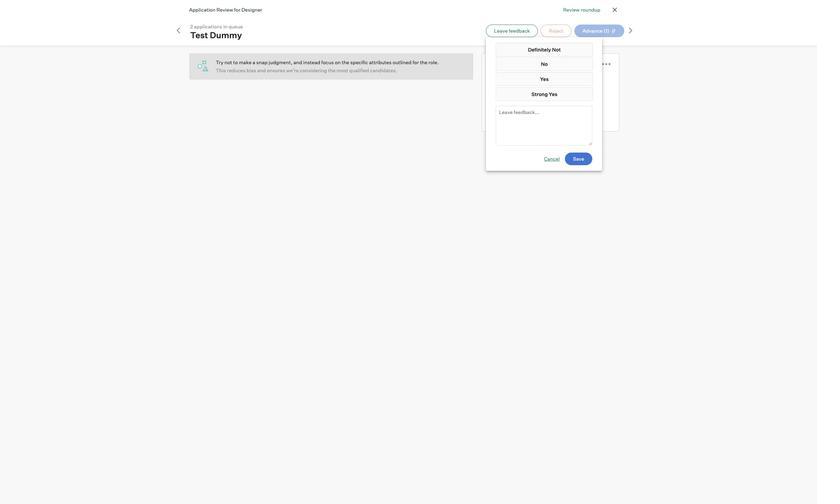 Task type: vqa. For each thing, say whether or not it's contained in the screenshot.
"No"
yes



Task type: describe. For each thing, give the bounding box(es) containing it.
roundup
[[581, 7, 601, 13]]

review roundup
[[563, 7, 601, 13]]

23,
[[544, 94, 551, 100]]

october
[[525, 94, 543, 100]]

applied date: october 23, 2023
[[491, 94, 564, 100]]

feedback
[[509, 28, 530, 34]]

definitely
[[528, 47, 551, 53]]

cancel link
[[544, 156, 560, 163]]

date:
[[510, 94, 523, 100]]

leave feedback
[[494, 28, 530, 34]]

tooltip containing definitely not
[[486, 37, 603, 171]]

focus
[[322, 59, 334, 65]]

previous element
[[175, 27, 182, 35]]

Leave feedback... text field
[[496, 106, 593, 146]]

save
[[573, 156, 585, 162]]

on
[[335, 59, 341, 65]]

2 applications in queue test dummy
[[190, 23, 243, 40]]

cancel
[[544, 156, 560, 162]]

designer
[[242, 7, 262, 13]]

judgment,
[[269, 59, 293, 65]]

to
[[233, 59, 238, 65]]

candidates.
[[370, 67, 397, 73]]

1 vertical spatial and
[[257, 67, 266, 73]]

0 horizontal spatial the
[[328, 67, 336, 73]]

queue
[[229, 23, 243, 29]]

1 review from the left
[[563, 7, 580, 13]]

outlined
[[393, 59, 412, 65]]

0 horizontal spatial for
[[234, 7, 241, 13]]

specific
[[351, 59, 368, 65]]

moving to this stage may trigger an action. element
[[610, 28, 616, 34]]

we're
[[286, 67, 299, 73]]

close image
[[611, 6, 619, 14]]

addition
[[511, 104, 530, 110]]

definitely not
[[528, 47, 561, 53]]

application
[[189, 7, 216, 13]]

agency
[[496, 83, 511, 88]]

qualified
[[350, 67, 369, 73]]

for inside try not to make a snap judgment, and instead focus on the specific attributes outlined for the role. this reduces bias and ensures we're considering the most qualified candidates.
[[413, 59, 419, 65]]

considering
[[300, 67, 327, 73]]

bias
[[247, 67, 256, 73]]

most
[[337, 67, 348, 73]]



Task type: locate. For each thing, give the bounding box(es) containing it.
2 horizontal spatial the
[[420, 59, 428, 65]]

details
[[526, 59, 548, 68]]

the right 'on'
[[342, 59, 349, 65]]

review up in
[[217, 7, 233, 13]]

0 vertical spatial and
[[294, 59, 302, 65]]

review left roundup on the top right
[[563, 7, 580, 13]]

attributes
[[369, 59, 392, 65]]

source:
[[491, 104, 509, 110]]

applied
[[491, 94, 509, 100]]

the down focus
[[328, 67, 336, 73]]

0 vertical spatial yes
[[541, 76, 549, 82]]

leave
[[494, 28, 508, 34]]

not
[[552, 47, 561, 53]]

strong yes
[[532, 91, 558, 97]]

source: addition (test dumtwo)
[[491, 104, 566, 110]]

and up we're
[[294, 59, 302, 65]]

next element
[[627, 27, 634, 35]]

the left role. at the right
[[420, 59, 428, 65]]

1 horizontal spatial the
[[342, 59, 349, 65]]

test
[[190, 30, 208, 40]]

reduces
[[227, 67, 246, 73]]

yes
[[541, 76, 549, 82], [549, 91, 558, 97]]

leave feedback button
[[486, 24, 538, 37]]

test dummy link
[[190, 30, 246, 40]]

ensures
[[267, 67, 285, 73]]

1 horizontal spatial for
[[413, 59, 419, 65]]

dummy
[[210, 30, 242, 40]]

1 horizontal spatial yes
[[549, 91, 558, 97]]

2023
[[552, 94, 564, 100]]

application review for designer
[[189, 7, 262, 13]]

not
[[225, 59, 232, 65]]

2
[[190, 23, 193, 29]]

for right outlined on the top
[[413, 59, 419, 65]]

(test
[[531, 104, 543, 110]]

0 horizontal spatial and
[[257, 67, 266, 73]]

try not to make a snap judgment, and instead focus on the specific attributes outlined for the role. this reduces bias and ensures we're considering the most qualified candidates.
[[216, 59, 439, 73]]

0 horizontal spatial yes
[[541, 76, 549, 82]]

and down snap
[[257, 67, 266, 73]]

candidate actions element
[[603, 57, 611, 70]]

1 horizontal spatial and
[[294, 59, 302, 65]]

strong
[[532, 91, 548, 97]]

no
[[541, 61, 548, 67]]

try
[[216, 59, 224, 65]]

save button
[[565, 153, 593, 166]]

for
[[234, 7, 241, 13], [413, 59, 419, 65]]

the
[[342, 59, 349, 65], [420, 59, 428, 65], [328, 67, 336, 73]]

yes down no
[[541, 76, 549, 82]]

candidate actions image
[[603, 63, 611, 65]]

review roundup link
[[563, 6, 601, 13]]

this
[[216, 67, 226, 73]]

dumtwo)
[[544, 104, 566, 110]]

yes up 'dumtwo)'
[[549, 91, 558, 97]]

role.
[[429, 59, 439, 65]]

candidate
[[491, 59, 525, 68]]

in
[[223, 23, 228, 29]]

a
[[253, 59, 255, 65]]

1 vertical spatial yes
[[549, 91, 558, 97]]

make
[[239, 59, 252, 65]]

0 horizontal spatial review
[[217, 7, 233, 13]]

applications
[[194, 23, 222, 29]]

1 vertical spatial for
[[413, 59, 419, 65]]

tags:
[[491, 114, 504, 120]]

2 review from the left
[[217, 7, 233, 13]]

instead
[[303, 59, 320, 65]]

snap
[[257, 59, 268, 65]]

tooltip
[[486, 37, 603, 171]]

0 vertical spatial for
[[234, 7, 241, 13]]

1 horizontal spatial review
[[563, 7, 580, 13]]

for left designer
[[234, 7, 241, 13]]

and
[[294, 59, 302, 65], [257, 67, 266, 73]]

candidate details
[[491, 59, 548, 68]]

review
[[563, 7, 580, 13], [217, 7, 233, 13]]



